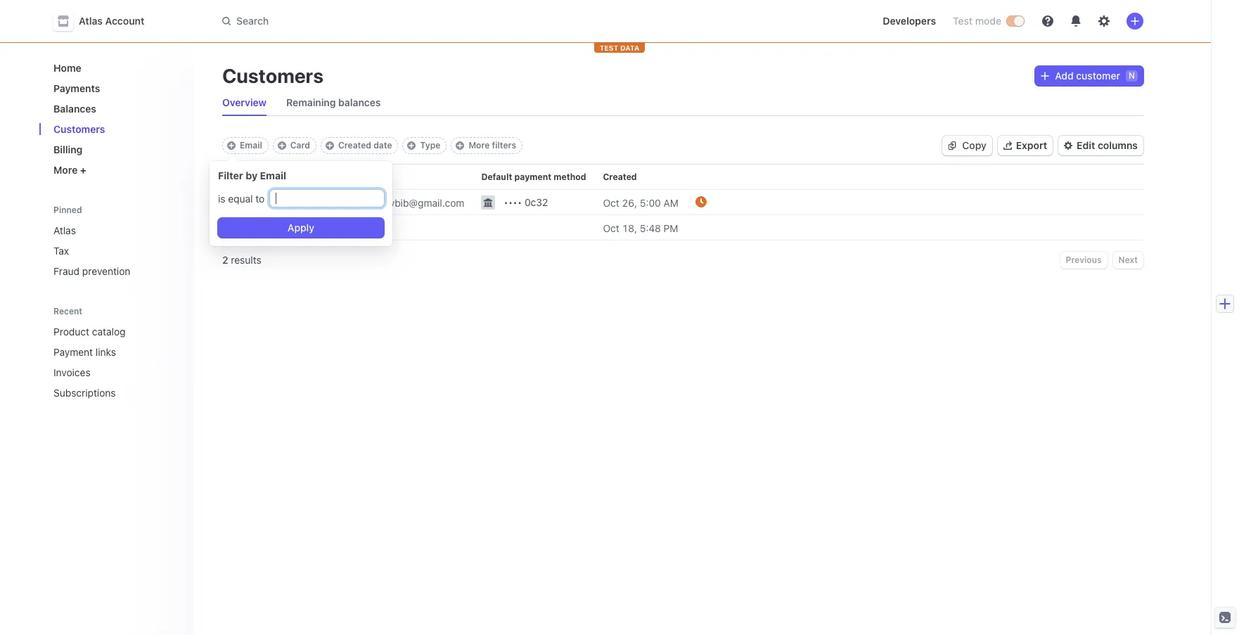 Task type: locate. For each thing, give the bounding box(es) containing it.
more inside the core navigation links element
[[53, 164, 78, 176]]

0 vertical spatial oct
[[603, 197, 620, 209]]

more
[[469, 140, 490, 151], [53, 164, 78, 176]]

developers link
[[877, 10, 942, 32]]

atlas for atlas account
[[79, 15, 103, 27]]

card
[[290, 140, 310, 151]]

search
[[236, 15, 269, 27]]

Select All checkbox
[[226, 172, 236, 182]]

previous button
[[1060, 252, 1107, 269]]

1 horizontal spatial atlas
[[79, 15, 103, 27]]

to
[[255, 192, 265, 204]]

5:00
[[640, 197, 661, 209]]

more +
[[53, 164, 86, 176]]

invoices
[[53, 366, 90, 378]]

atlas account
[[79, 15, 144, 27]]

None text field
[[270, 190, 384, 207]]

Select Item checkbox
[[226, 223, 236, 233]]

export
[[1016, 139, 1047, 151]]

payments link
[[48, 77, 183, 100]]

0 horizontal spatial created
[[338, 140, 371, 151]]

account
[[105, 15, 144, 27]]

email right by
[[260, 170, 286, 181]]

next button
[[1113, 252, 1144, 269]]

email
[[240, 140, 262, 151], [260, 170, 286, 181], [370, 172, 393, 182]]

0 vertical spatial customers
[[222, 64, 324, 87]]

1 vertical spatial atlas
[[53, 224, 76, 236]]

pinned
[[53, 205, 82, 215]]

atlas
[[79, 15, 103, 27], [53, 224, 76, 236]]

1 vertical spatial customers
[[53, 123, 105, 135]]

by
[[246, 170, 258, 181]]

oct inside "link"
[[603, 222, 620, 234]]

developers
[[883, 15, 936, 27]]

filters
[[492, 140, 516, 151]]

date
[[374, 140, 392, 151]]

customers up 'overview'
[[222, 64, 324, 87]]

apply button
[[218, 218, 384, 238]]

customers inside the core navigation links element
[[53, 123, 105, 135]]

2 results
[[222, 254, 261, 266]]

balances link
[[48, 97, 183, 120]]

atlas for atlas
[[53, 224, 76, 236]]

created for created
[[603, 172, 637, 182]]

filter by email
[[218, 170, 286, 181]]

1 vertical spatial oct
[[603, 222, 620, 234]]

columns
[[1098, 139, 1138, 151]]

product
[[53, 326, 89, 338]]

name
[[248, 172, 272, 182]]

created inside toolbar
[[338, 140, 371, 151]]

oct left 26,
[[603, 197, 620, 209]]

oct
[[603, 197, 620, 209], [603, 222, 620, 234]]

Search text field
[[214, 8, 610, 34]]

atlas down pinned
[[53, 224, 76, 236]]

0c32
[[525, 196, 548, 208]]

— link
[[370, 216, 481, 239]]

email right add email icon
[[240, 140, 262, 151]]

1 horizontal spatial created
[[603, 172, 637, 182]]

0 horizontal spatial customers
[[53, 123, 105, 135]]

2
[[222, 254, 228, 266]]

atlas left account
[[79, 15, 103, 27]]

home link
[[48, 56, 183, 79]]

oct left 18,
[[603, 222, 620, 234]]

remaining balances
[[286, 96, 381, 108]]

pinned navigation links element
[[48, 198, 186, 283]]

more for more filters
[[469, 140, 490, 151]]

created up 26,
[[603, 172, 637, 182]]

more right add more filters icon
[[469, 140, 490, 151]]

edit columns button
[[1059, 136, 1144, 155]]

1 horizontal spatial customers
[[222, 64, 324, 87]]

recent navigation links element
[[39, 300, 194, 404]]

1 horizontal spatial more
[[469, 140, 490, 151]]

customers
[[222, 64, 324, 87], [53, 123, 105, 135]]

recent
[[53, 306, 82, 317]]

toolbar containing email
[[222, 137, 523, 154]]

edit
[[1077, 139, 1095, 151]]

bibbybib@gmail.com
[[370, 197, 464, 209]]

26,
[[622, 197, 637, 209]]

2 oct from the top
[[603, 222, 620, 234]]

toolbar
[[222, 137, 523, 154]]

pm
[[664, 222, 678, 234]]

tax link
[[48, 239, 183, 262]]

help image
[[1042, 15, 1054, 27]]

oct 26, 5:00 am
[[603, 197, 679, 209]]

0 horizontal spatial atlas
[[53, 224, 76, 236]]

add
[[1055, 70, 1074, 82]]

more left the +
[[53, 164, 78, 176]]

bob hopkins
[[248, 197, 308, 209]]

product catalog link
[[48, 320, 163, 343]]

bibbybib@gmail.com link
[[370, 191, 481, 214]]

0 vertical spatial created
[[338, 140, 371, 151]]

tab list
[[217, 90, 1144, 116]]

customers down balances
[[53, 123, 105, 135]]

atlas account button
[[53, 11, 159, 31]]

billing link
[[48, 138, 183, 161]]

bob hopkins link
[[248, 191, 325, 214]]

results
[[231, 254, 261, 266]]

balances
[[53, 103, 96, 115]]

0 vertical spatial more
[[469, 140, 490, 151]]

0 horizontal spatial more
[[53, 164, 78, 176]]

balances
[[338, 96, 381, 108]]

data
[[620, 44, 640, 52]]

created date
[[338, 140, 392, 151]]

more inside toolbar
[[469, 140, 490, 151]]

prevention
[[82, 265, 130, 277]]

1 vertical spatial created
[[603, 172, 637, 182]]

created right add created date image
[[338, 140, 371, 151]]

oct for oct 18, 5:48 pm
[[603, 222, 620, 234]]

atlas inside button
[[79, 15, 103, 27]]

1 vertical spatial more
[[53, 164, 78, 176]]

fraud
[[53, 265, 80, 277]]

atlas inside "link"
[[53, 224, 76, 236]]

copy
[[962, 139, 987, 151]]

add type image
[[408, 141, 416, 150]]

0 vertical spatial atlas
[[79, 15, 103, 27]]

method
[[554, 172, 586, 182]]

next
[[1119, 255, 1138, 265]]

1 oct from the top
[[603, 197, 620, 209]]

created
[[338, 140, 371, 151], [603, 172, 637, 182]]



Task type: vqa. For each thing, say whether or not it's contained in the screenshot.
billing
yes



Task type: describe. For each thing, give the bounding box(es) containing it.
add created date image
[[326, 141, 334, 150]]

is
[[218, 192, 225, 204]]

equal
[[228, 192, 253, 204]]

created for created date
[[338, 140, 371, 151]]

links
[[96, 346, 116, 358]]

payment
[[514, 172, 552, 182]]

svg image
[[1041, 72, 1050, 80]]

payments
[[53, 82, 100, 94]]

previous
[[1066, 255, 1102, 265]]

5:48
[[640, 222, 661, 234]]

fraud prevention
[[53, 265, 130, 277]]

test
[[953, 15, 973, 27]]

email down date
[[370, 172, 393, 182]]

am
[[664, 197, 679, 209]]

edit columns
[[1077, 139, 1138, 151]]

settings image
[[1099, 15, 1110, 27]]

type
[[420, 140, 441, 151]]

test mode
[[953, 15, 1002, 27]]

test data
[[600, 44, 640, 52]]

subscriptions
[[53, 387, 116, 399]]

payment links link
[[48, 340, 163, 364]]

export button
[[998, 136, 1053, 155]]

default payment method
[[481, 172, 586, 182]]

pinned element
[[48, 219, 183, 283]]

3
[[248, 222, 254, 234]]

copy button
[[943, 136, 992, 155]]

remaining
[[286, 96, 336, 108]]

customers link
[[48, 117, 183, 141]]

hopkins
[[269, 197, 308, 209]]

home
[[53, 62, 81, 74]]

oct 18, 5:48 pm link
[[603, 216, 696, 239]]

billing
[[53, 143, 83, 155]]

core navigation links element
[[48, 56, 183, 181]]

default
[[481, 172, 512, 182]]

subscriptions link
[[48, 381, 163, 404]]

product catalog
[[53, 326, 126, 338]]

mode
[[975, 15, 1002, 27]]

overview link
[[217, 93, 272, 113]]

apply
[[288, 222, 314, 234]]

••••
[[504, 196, 522, 208]]

fraud prevention link
[[48, 260, 183, 283]]

add more filters image
[[456, 141, 464, 150]]

overview
[[222, 96, 267, 108]]

more for more +
[[53, 164, 78, 176]]

payment links
[[53, 346, 116, 358]]

email inside toolbar
[[240, 140, 262, 151]]

Select Item checkbox
[[226, 198, 236, 208]]

customer
[[1076, 70, 1120, 82]]

+
[[80, 164, 86, 176]]

n
[[1129, 70, 1135, 81]]

payment
[[53, 346, 93, 358]]

Search search field
[[214, 8, 610, 34]]

tax
[[53, 245, 69, 257]]

bob
[[248, 197, 266, 209]]

more filters
[[469, 140, 516, 151]]

invoices link
[[48, 361, 163, 384]]

recent element
[[39, 320, 194, 404]]

•••• 0c32 link
[[473, 187, 603, 215]]

atlas link
[[48, 219, 183, 242]]

svg image
[[948, 141, 957, 150]]

filter
[[218, 170, 243, 181]]

18,
[[622, 222, 637, 234]]

add card image
[[278, 141, 286, 150]]

is equal to
[[218, 192, 265, 204]]

add customer
[[1055, 70, 1120, 82]]

remaining balances link
[[281, 93, 386, 113]]

catalog
[[92, 326, 126, 338]]

oct for oct 26, 5:00 am
[[603, 197, 620, 209]]

3 link
[[248, 216, 325, 239]]

add email image
[[227, 141, 236, 150]]

test
[[600, 44, 618, 52]]

notifications image
[[1070, 15, 1082, 27]]

tab list containing overview
[[217, 90, 1144, 116]]

•••• 0c32
[[504, 196, 548, 208]]

oct 26, 5:00 am link
[[603, 191, 696, 214]]



